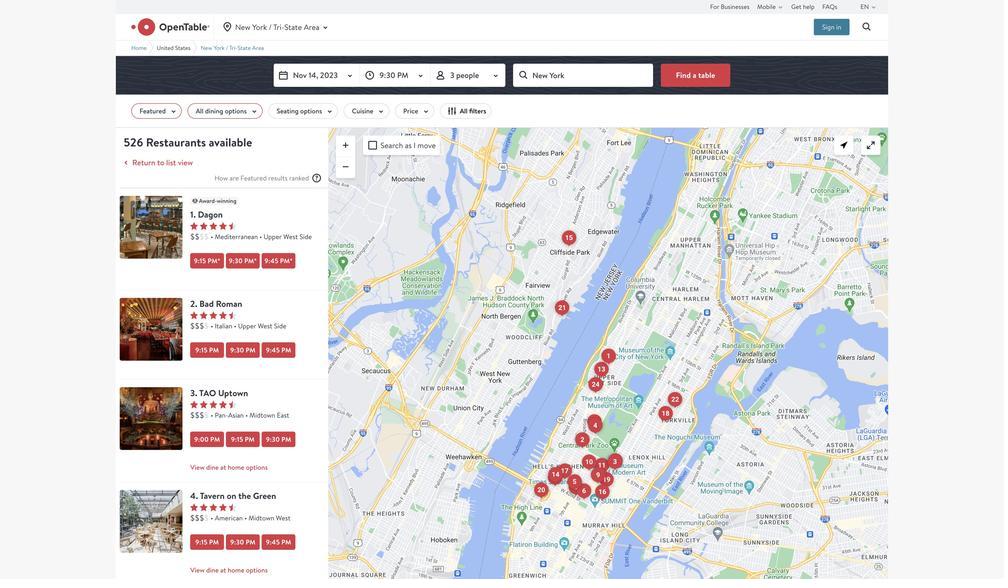 Task type: locate. For each thing, give the bounding box(es) containing it.
available
[[209, 134, 252, 150]]

1 horizontal spatial *
[[254, 256, 257, 265]]

1 vertical spatial 9:45 pm link
[[262, 535, 295, 550]]

1 horizontal spatial new
[[235, 22, 250, 32]]

0 vertical spatial tri-
[[273, 22, 284, 32]]

$$$ $ • pan-asian • midtown east
[[190, 410, 289, 420]]

0 horizontal spatial upper
[[238, 321, 256, 330]]

tri-
[[273, 22, 284, 32], [229, 44, 238, 52]]

3 $$$ from the top
[[190, 513, 204, 523]]

9:15 pm down italian
[[195, 346, 219, 355]]

0 vertical spatial 9:15 pm link
[[190, 342, 224, 358]]

9:45 pm link down $$$ $ • american • midtown west
[[262, 535, 295, 550]]

18 button
[[658, 406, 673, 421]]

0 horizontal spatial york
[[214, 44, 225, 52]]

2
[[581, 436, 584, 444]]

1 $ from the top
[[204, 321, 209, 331]]

9:15 pm down american
[[195, 538, 219, 547]]

9:15 pm for roman
[[195, 346, 219, 355]]

4.5 stars image down the tao
[[190, 401, 237, 409]]

12
[[591, 418, 598, 426]]

$$$ down 2.
[[190, 321, 204, 331]]

0 vertical spatial york
[[252, 22, 267, 32]]

2 0 from the left
[[333, 127, 338, 137]]

find a table
[[676, 70, 715, 80]]

1 all from the left
[[196, 106, 203, 116]]

$ down 4.6 stars image
[[204, 513, 209, 523]]

location detection icon image
[[838, 140, 850, 151]]

4.5 stars image down dagon at the left top
[[190, 222, 237, 230]]

3 $ from the top
[[204, 513, 209, 523]]

1 vertical spatial state
[[238, 44, 251, 52]]

9:45 pm link down $$$ $ • italian • upper west side
[[262, 342, 295, 358]]

all inside dropdown button
[[196, 106, 203, 116]]

west inside $$$ $ • italian • upper west side
[[258, 321, 272, 330]]

• down dagon at the left top
[[211, 232, 213, 241]]

2 horizontal spatial *
[[290, 256, 293, 265]]

upper up 9:45 pm *
[[264, 232, 282, 241]]

1 * from the left
[[217, 256, 220, 265]]

united states
[[157, 44, 191, 52]]

0 horizontal spatial area
[[252, 44, 264, 52]]

3 * from the left
[[290, 256, 293, 265]]

9:30 pm up price
[[380, 70, 408, 80]]

9:30 down $$$ $ • italian • upper west side
[[230, 346, 244, 355]]

view dine at home options for uptown
[[190, 463, 268, 472]]

9:30 down east
[[266, 435, 280, 444]]

list
[[166, 157, 176, 168]]

0 vertical spatial 4.5 stars image
[[190, 222, 237, 230]]

24
[[592, 381, 600, 389]]

1 horizontal spatial area
[[304, 22, 320, 32]]

10
[[585, 458, 593, 466]]

$ left the pan-
[[204, 410, 209, 420]]

1 horizontal spatial york
[[252, 22, 267, 32]]

west up 9:45 pm *
[[283, 232, 298, 241]]

2 vertical spatial $
[[204, 513, 209, 523]]

2 view from the top
[[190, 566, 205, 575]]

0 vertical spatial featured
[[140, 106, 166, 116]]

1. dagon
[[190, 208, 223, 221]]

0 vertical spatial $$$
[[190, 321, 204, 331]]

map region
[[277, 34, 895, 579]]

9:45 pm down $$$ $ • italian • upper west side
[[266, 346, 291, 355]]

0 vertical spatial view dine at home options
[[190, 463, 268, 472]]

1 view from the top
[[190, 463, 205, 472]]

1 vertical spatial midtown
[[249, 514, 274, 522]]

9:45
[[264, 256, 278, 265], [266, 346, 280, 355], [266, 538, 280, 547]]

a
[[693, 70, 696, 80]]

0 vertical spatial new york / tri-state area
[[235, 22, 320, 32]]

how
[[215, 174, 228, 182]]

2 vertical spatial 9:15 pm link
[[190, 535, 224, 550]]

9:45 down $$$ $ • american • midtown west
[[266, 538, 280, 547]]

$$$ for 4.
[[190, 513, 204, 523]]

1 vertical spatial view dine at home options
[[190, 566, 268, 575]]

view dine at home options
[[190, 463, 268, 472], [190, 566, 268, 575]]

3 right 11
[[613, 458, 617, 466]]

9:30 for the middle 9:30 pm link
[[266, 435, 280, 444]]

0 vertical spatial state
[[284, 22, 302, 32]]

new york / tri-state area inside 'new york / tri-state area' dropdown button
[[235, 22, 320, 32]]

1 vertical spatial view
[[190, 566, 205, 575]]

9:15 up the tao
[[195, 346, 207, 355]]

home for uptown
[[228, 463, 244, 472]]

* down the $$ $$ • mediterranean • upper west side
[[290, 256, 293, 265]]

9:45 pm link
[[262, 342, 295, 358], [262, 535, 295, 550]]

$$ $$ • mediterranean • upper west side
[[190, 232, 312, 242]]

to
[[157, 157, 164, 168]]

a photo of bad roman restaurant image
[[120, 298, 182, 361]]

new up new york / tri-state area link
[[235, 22, 250, 32]]

19 20
[[538, 476, 611, 494]]

mediterranean
[[215, 232, 258, 241]]

• right italian
[[234, 321, 236, 330]]

2 9:45 pm from the top
[[266, 538, 291, 547]]

9:45 pm for 4. tavern on the green
[[266, 538, 291, 547]]

0 vertical spatial area
[[304, 22, 320, 32]]

all left filters
[[460, 106, 468, 116]]

9:30 pm link down $$$ $ • italian • upper west side
[[226, 342, 260, 358]]

1 vertical spatial upper
[[238, 321, 256, 330]]

view dine at home options button for 4. tavern on the green
[[190, 564, 328, 577]]

4.5 stars image
[[190, 222, 237, 230], [190, 312, 237, 319], [190, 401, 237, 409]]

9:45 pm down $$$ $ • american • midtown west
[[266, 538, 291, 547]]

area inside dropdown button
[[304, 22, 320, 32]]

1 vertical spatial 9:45
[[266, 346, 280, 355]]

1 9:45 pm from the top
[[266, 346, 291, 355]]

/ inside dropdown button
[[269, 22, 272, 32]]

11 button
[[595, 458, 609, 473]]

9:30 for 9:30 pm link associated with 2. bad roman
[[230, 346, 244, 355]]

0
[[328, 127, 333, 137], [333, 127, 338, 137]]

0 vertical spatial 9:30 pm link
[[226, 342, 260, 358]]

9:15 pm link down $$$ $ • pan-asian • midtown east at left bottom
[[226, 432, 260, 447]]

9:15 for on 9:15 pm link
[[195, 538, 207, 547]]

1 vertical spatial 4.5 stars image
[[190, 312, 237, 319]]

sign
[[822, 22, 835, 31]]

4.5 stars image down 2. bad roman
[[190, 312, 237, 319]]

1 vertical spatial home
[[228, 566, 244, 575]]

0 horizontal spatial all
[[196, 106, 203, 116]]

3
[[450, 70, 454, 80], [613, 458, 617, 466]]

pm for the middle 9:15 pm link
[[245, 435, 255, 444]]

$ for tao
[[204, 410, 209, 420]]

9:30 pm *
[[229, 256, 257, 265]]

$$$ for 2.
[[190, 321, 204, 331]]

1 vertical spatial $
[[204, 410, 209, 420]]

3 left people
[[450, 70, 454, 80]]

• left italian
[[211, 321, 213, 330]]

0 horizontal spatial 3
[[450, 70, 454, 80]]

20
[[538, 486, 545, 494]]

find a table button
[[661, 64, 730, 87]]

0 vertical spatial dine
[[206, 463, 219, 472]]

0 vertical spatial west
[[283, 232, 298, 241]]

1 vertical spatial tri-
[[229, 44, 238, 52]]

2 at from the top
[[220, 566, 226, 575]]

2 vertical spatial 9:15 pm
[[195, 538, 219, 547]]

0 horizontal spatial tri-
[[229, 44, 238, 52]]

9:15 pm link
[[190, 342, 224, 358], [226, 432, 260, 447], [190, 535, 224, 550]]

0 vertical spatial view
[[190, 463, 205, 472]]

side for $
[[274, 321, 286, 330]]

1 at from the top
[[220, 463, 226, 472]]

view for 3.
[[190, 463, 205, 472]]

19
[[603, 476, 611, 484]]

return to list view button
[[121, 157, 193, 168]]

pm for 4. tavern on the green 9:45 pm link
[[281, 538, 291, 547]]

featured up 526 on the left top of the page
[[140, 106, 166, 116]]

5
[[573, 478, 577, 486]]

0 horizontal spatial new
[[201, 44, 212, 52]]

1 vertical spatial west
[[258, 321, 272, 330]]

new
[[235, 22, 250, 32], [201, 44, 212, 52]]

0 vertical spatial view dine at home options button
[[190, 461, 328, 474]]

0 vertical spatial home
[[228, 463, 244, 472]]

italian
[[215, 321, 232, 330]]

side inside the $$ $$ • mediterranean • upper west side
[[300, 232, 312, 241]]

1 horizontal spatial all
[[460, 106, 468, 116]]

0 vertical spatial /
[[269, 22, 272, 32]]

west for 4. tavern on the green
[[276, 514, 291, 522]]

1 horizontal spatial featured
[[240, 174, 267, 182]]

2 view dine at home options button from the top
[[190, 564, 328, 577]]

0 vertical spatial 9:45 pm
[[266, 346, 291, 355]]

4. tavern on the green
[[190, 490, 276, 502]]

0 vertical spatial new
[[235, 22, 250, 32]]

filters
[[469, 106, 486, 116]]

side for $$
[[300, 232, 312, 241]]

$$$ for 3.
[[190, 410, 204, 420]]

price button
[[395, 103, 434, 119]]

view dine at home options button for 3. tao uptown
[[190, 461, 328, 474]]

tavern
[[200, 490, 225, 502]]

york right "states"
[[214, 44, 225, 52]]

0 vertical spatial midtown
[[250, 411, 275, 420]]

9:30 down $$$ $ • american • midtown west
[[230, 538, 244, 547]]

help
[[803, 2, 815, 11]]

new york / tri-state area
[[235, 22, 320, 32], [201, 44, 264, 52]]

* for 9:15 pm *
[[217, 256, 220, 265]]

west inside $$$ $ • american • midtown west
[[276, 514, 291, 522]]

1 $$ from the left
[[190, 232, 199, 242]]

1 view dine at home options from the top
[[190, 463, 268, 472]]

2 $ from the top
[[204, 410, 209, 420]]

search
[[380, 140, 403, 150]]

1 9:45 pm link from the top
[[262, 342, 295, 358]]

0 vertical spatial upper
[[264, 232, 282, 241]]

$ for tavern
[[204, 513, 209, 523]]

2 vertical spatial 9:45
[[266, 538, 280, 547]]

all
[[196, 106, 203, 116], [460, 106, 468, 116]]

0 horizontal spatial state
[[238, 44, 251, 52]]

pm for 9:45 pm link corresponding to 2. bad roman
[[281, 346, 291, 355]]

0 horizontal spatial featured
[[140, 106, 166, 116]]

9:15 down asian
[[231, 435, 243, 444]]

9:15
[[194, 256, 206, 265], [195, 346, 207, 355], [231, 435, 243, 444], [195, 538, 207, 547]]

22
[[671, 396, 679, 403]]

2 all from the left
[[460, 106, 468, 116]]

* left 9:45 pm *
[[254, 256, 257, 265]]

midtown left east
[[250, 411, 275, 420]]

2 vertical spatial $$$
[[190, 513, 204, 523]]

faqs
[[822, 2, 837, 11]]

* left 9:30 pm *
[[217, 256, 220, 265]]

1 vertical spatial dine
[[206, 566, 219, 575]]

all for all dining options
[[196, 106, 203, 116]]

the
[[238, 490, 251, 502]]

2 vertical spatial 9:30 pm link
[[226, 535, 260, 550]]

4.5 stars image for tao
[[190, 401, 237, 409]]

$$$ down 4.6 stars image
[[190, 513, 204, 523]]

9:15 pm link down italian
[[190, 342, 224, 358]]

upper right italian
[[238, 321, 256, 330]]

12 button
[[587, 415, 602, 429]]

upper for $$
[[264, 232, 282, 241]]

1 vertical spatial 9:30 pm link
[[262, 432, 295, 447]]

0 vertical spatial side
[[300, 232, 312, 241]]

1 vertical spatial new
[[201, 44, 212, 52]]

9:15 pm down $$$ $ • pan-asian • midtown east at left bottom
[[231, 435, 255, 444]]

all filters button
[[440, 103, 492, 119]]

0 vertical spatial at
[[220, 463, 226, 472]]

* for 9:30 pm *
[[254, 256, 257, 265]]

sign in button
[[814, 19, 850, 35]]

2 $$$ from the top
[[190, 410, 204, 420]]

1 vertical spatial featured
[[240, 174, 267, 182]]

in
[[836, 22, 841, 31]]

1 horizontal spatial 3
[[613, 458, 617, 466]]

area
[[304, 22, 320, 32], [252, 44, 264, 52]]

upper inside $$$ $ • italian • upper west side
[[238, 321, 256, 330]]

york up new york / tri-state area link
[[252, 22, 267, 32]]

15
[[565, 234, 573, 242]]

return
[[132, 157, 155, 168]]

pm for 9:15 pm link corresponding to roman
[[209, 346, 219, 355]]

search icon image
[[861, 21, 873, 33]]

21
[[558, 304, 566, 312]]

a photo of dagon restaurant image
[[120, 196, 182, 259]]

9:30 pm link down $$$ $ • american • midtown west
[[226, 535, 260, 550]]

2 $$ from the left
[[199, 232, 209, 242]]

side inside $$$ $ • italian • upper west side
[[274, 321, 286, 330]]

9:30 pm link down east
[[262, 432, 295, 447]]

1 horizontal spatial /
[[269, 22, 272, 32]]

new right "states"
[[201, 44, 212, 52]]

2 9:45 pm link from the top
[[262, 535, 295, 550]]

2 dine from the top
[[206, 566, 219, 575]]

9:45 down $$$ $ • italian • upper west side
[[266, 346, 280, 355]]

0 vertical spatial 9:15 pm
[[195, 346, 219, 355]]

united
[[157, 44, 174, 52]]

1 vertical spatial 9:15 pm link
[[226, 432, 260, 447]]

0 vertical spatial 9:45
[[264, 256, 278, 265]]

table
[[698, 70, 715, 80]]

9:30 pm down $$$ $ • american • midtown west
[[230, 538, 256, 547]]

9:30 pm for 4. tavern on the green's 9:30 pm link
[[230, 538, 256, 547]]

• left the pan-
[[211, 411, 213, 420]]

0 vertical spatial $
[[204, 321, 209, 331]]

east
[[277, 411, 289, 420]]

$$ down 1.
[[190, 232, 199, 242]]

options
[[225, 106, 247, 116], [300, 106, 322, 116], [246, 463, 268, 472], [246, 566, 268, 575]]

west down green
[[276, 514, 291, 522]]

midtown down green
[[249, 514, 274, 522]]

1 vertical spatial at
[[220, 566, 226, 575]]

midtown
[[250, 411, 275, 420], [249, 514, 274, 522]]

3 inside 'button'
[[613, 458, 617, 466]]

1 $$$ from the top
[[190, 321, 204, 331]]

upper inside the $$ $$ • mediterranean • upper west side
[[264, 232, 282, 241]]

$ left italian
[[204, 321, 209, 331]]

$$$ $ • american • midtown west
[[190, 513, 291, 523]]

1 vertical spatial 3
[[613, 458, 617, 466]]

20 button
[[534, 483, 549, 498]]

view dine at home options for on
[[190, 566, 268, 575]]

1 vertical spatial /
[[226, 44, 228, 52]]

featured button
[[131, 103, 182, 119]]

1 horizontal spatial upper
[[264, 232, 282, 241]]

midtown inside $$$ $ • pan-asian • midtown east
[[250, 411, 275, 420]]

2 vertical spatial west
[[276, 514, 291, 522]]

1 button
[[601, 349, 616, 364]]

1 dine from the top
[[206, 463, 219, 472]]

winning
[[217, 197, 236, 205]]

8 button
[[569, 480, 583, 495]]

16
[[599, 488, 606, 496]]

all left dining
[[196, 106, 203, 116]]

9:15 pm link down american
[[190, 535, 224, 550]]

9:45 for 2. bad roman
[[266, 346, 280, 355]]

9:30 for 4. tavern on the green's 9:30 pm link
[[230, 538, 244, 547]]

• right asian
[[245, 411, 248, 420]]

1 horizontal spatial side
[[300, 232, 312, 241]]

2 * from the left
[[254, 256, 257, 265]]

west
[[283, 232, 298, 241], [258, 321, 272, 330], [276, 514, 291, 522]]

1 vertical spatial 9:45 pm
[[266, 538, 291, 547]]

1 home from the top
[[228, 463, 244, 472]]

$$ down 1. dagon
[[199, 232, 209, 242]]

2 view dine at home options from the top
[[190, 566, 268, 575]]

None field
[[513, 64, 653, 87]]

$$$ down 3.
[[190, 410, 204, 420]]

9:30 down mediterranean
[[229, 256, 243, 265]]

all inside button
[[460, 106, 468, 116]]

new york / tri-state area link
[[201, 44, 264, 52]]

1 view dine at home options button from the top
[[190, 461, 328, 474]]

9:15 pm for on
[[195, 538, 219, 547]]

1 vertical spatial view dine at home options button
[[190, 564, 328, 577]]

west right italian
[[258, 321, 272, 330]]

9:15 down 4.6 stars image
[[195, 538, 207, 547]]

2. bad roman
[[190, 298, 242, 310]]

0 horizontal spatial side
[[274, 321, 286, 330]]

0 vertical spatial 3
[[450, 70, 454, 80]]

0 horizontal spatial *
[[217, 256, 220, 265]]

1 vertical spatial $$$
[[190, 410, 204, 420]]

upper
[[264, 232, 282, 241], [238, 321, 256, 330]]

1 vertical spatial new york / tri-state area
[[201, 44, 264, 52]]

results
[[268, 174, 288, 182]]

9:45 pm link for 4. tavern on the green
[[262, 535, 295, 550]]

9:30 pm down east
[[266, 435, 291, 444]]

2 vertical spatial 4.5 stars image
[[190, 401, 237, 409]]

9:45 right 9:30 pm *
[[264, 256, 278, 265]]

0 vertical spatial 9:45 pm link
[[262, 342, 295, 358]]

1.
[[190, 208, 196, 221]]

asian
[[228, 411, 244, 420]]

3 4.5 stars image from the top
[[190, 401, 237, 409]]

2 home from the top
[[228, 566, 244, 575]]

featured right are
[[240, 174, 267, 182]]

2 4.5 stars image from the top
[[190, 312, 237, 319]]

9:30 pm down $$$ $ • italian • upper west side
[[230, 346, 256, 355]]

1 horizontal spatial state
[[284, 22, 302, 32]]

9 button
[[591, 468, 605, 483]]

9:45 pm
[[266, 346, 291, 355], [266, 538, 291, 547]]

1 vertical spatial side
[[274, 321, 286, 330]]

west inside the $$ $$ • mediterranean • upper west side
[[283, 232, 298, 241]]

1 horizontal spatial tri-
[[273, 22, 284, 32]]



Task type: describe. For each thing, give the bounding box(es) containing it.
23
[[551, 474, 559, 482]]

3 for 3
[[613, 458, 617, 466]]

midtown inside $$$ $ • american • midtown west
[[249, 514, 274, 522]]

9:15 pm link for roman
[[190, 342, 224, 358]]

• right american
[[244, 514, 247, 522]]

9:15 left 9:30 pm *
[[194, 256, 206, 265]]

get help
[[791, 2, 815, 11]]

states
[[175, 44, 191, 52]]

9:15 pm *
[[194, 256, 220, 265]]

9:15 for the middle 9:15 pm link
[[231, 435, 243, 444]]

19 button
[[599, 472, 614, 487]]

search as i move
[[380, 140, 436, 150]]

0 horizontal spatial /
[[226, 44, 228, 52]]

tao
[[199, 387, 216, 399]]

Please input a Location, Restaurant or Cuisine field
[[513, 64, 653, 87]]

526
[[124, 134, 143, 150]]

find
[[676, 70, 691, 80]]

home
[[131, 44, 147, 52]]

mobile
[[757, 2, 776, 11]]

at for on
[[220, 566, 226, 575]]

featured inside 'dropdown button'
[[140, 106, 166, 116]]

3.
[[190, 387, 197, 399]]

9:45 for 4. tavern on the green
[[266, 538, 280, 547]]

* for 9:45 pm *
[[290, 256, 293, 265]]

all for all filters
[[460, 106, 468, 116]]

dine for tao
[[206, 463, 219, 472]]

7 button
[[608, 454, 623, 469]]

14
[[552, 471, 560, 479]]

options inside dropdown button
[[300, 106, 322, 116]]

9:00
[[194, 435, 209, 444]]

state inside dropdown button
[[284, 22, 302, 32]]

• down 4.6 stars image
[[211, 514, 213, 522]]

dine for tavern
[[206, 566, 219, 575]]

9:30 pm for 9:30 pm link associated with 2. bad roman
[[230, 346, 256, 355]]

pm for 9:30 pm link associated with 2. bad roman
[[246, 346, 256, 355]]

2023
[[320, 70, 338, 80]]

are
[[230, 174, 239, 182]]

dagon
[[198, 208, 223, 221]]

9:30 pm link for 4. tavern on the green
[[226, 535, 260, 550]]

mobile button
[[757, 0, 786, 14]]

6 button
[[577, 484, 591, 499]]

nov 14, 2023
[[293, 70, 338, 80]]

10 button
[[582, 455, 596, 470]]

nov 14, 2023 button
[[274, 64, 360, 87]]

9:15 for 9:15 pm link corresponding to roman
[[195, 346, 207, 355]]

pm for the middle 9:30 pm link
[[281, 435, 291, 444]]

businesses
[[721, 2, 750, 11]]

5 button
[[567, 474, 582, 489]]

11
[[598, 462, 606, 470]]

green
[[253, 490, 276, 502]]

seating
[[277, 106, 299, 116]]

7
[[614, 457, 618, 465]]

9:00 pm link
[[190, 432, 224, 447]]

3 for 3 people
[[450, 70, 454, 80]]

seating options button
[[268, 103, 338, 119]]

options inside dropdown button
[[225, 106, 247, 116]]

ranked
[[289, 174, 309, 182]]

tri- inside dropdown button
[[273, 22, 284, 32]]

people
[[456, 70, 479, 80]]

1
[[607, 352, 611, 360]]

4.5 stars image for bad
[[190, 312, 237, 319]]

all dining options
[[196, 106, 247, 116]]

a photo of tavern on the green restaurant image
[[120, 490, 182, 553]]

york inside dropdown button
[[252, 22, 267, 32]]

how are featured results ranked
[[215, 174, 309, 182]]

13 button
[[594, 362, 609, 377]]

12 13
[[591, 365, 605, 426]]

pm for the 9:00 pm link
[[210, 435, 220, 444]]

view
[[178, 157, 193, 168]]

dining
[[205, 106, 223, 116]]

pan-
[[215, 411, 228, 420]]

21 button
[[555, 301, 570, 316]]

sign in
[[822, 22, 841, 31]]

home for on
[[228, 566, 244, 575]]

1 vertical spatial york
[[214, 44, 225, 52]]

en
[[861, 2, 869, 11]]

for businesses button
[[710, 0, 750, 14]]

a photo of tao uptown restaurant image
[[120, 387, 182, 450]]

move
[[418, 140, 436, 150]]

15 button
[[562, 230, 576, 245]]

13
[[598, 365, 605, 373]]

22 button
[[668, 392, 682, 407]]

west for 2. bad roman
[[258, 321, 272, 330]]

9:45 pm link for 2. bad roman
[[262, 342, 295, 358]]

9:30 up 'cuisine' dropdown button
[[380, 70, 395, 80]]

return to list view
[[132, 157, 193, 168]]

get help button
[[791, 0, 815, 14]]

9:30 pm link for 2. bad roman
[[226, 342, 260, 358]]

on
[[227, 490, 236, 502]]

10 11
[[585, 458, 606, 470]]

9:00 pm
[[194, 435, 220, 444]]

price
[[403, 106, 418, 116]]

get
[[791, 2, 802, 11]]

i
[[414, 140, 416, 150]]

1 0 from the left
[[328, 127, 333, 137]]

for
[[710, 2, 719, 11]]

6
[[582, 487, 586, 495]]

bad
[[199, 298, 214, 310]]

9:30 pm for the middle 9:30 pm link
[[266, 435, 291, 444]]

1 4.5 stars image from the top
[[190, 222, 237, 230]]

9:45 pm for 2. bad roman
[[266, 346, 291, 355]]

opentable logo image
[[131, 18, 210, 36]]

$$$ $ • italian • upper west side
[[190, 321, 286, 331]]

3 people
[[450, 70, 479, 80]]

faqs button
[[822, 0, 837, 14]]

4.6 stars image
[[190, 504, 237, 511]]

0 0
[[328, 127, 338, 137]]

3. tao uptown
[[190, 387, 248, 399]]

upper for $
[[238, 321, 256, 330]]

at for uptown
[[220, 463, 226, 472]]

en button
[[861, 0, 880, 14]]

$ for bad
[[204, 321, 209, 331]]

16 button
[[595, 485, 610, 500]]

• right mediterranean
[[259, 232, 262, 241]]

1 vertical spatial 9:15 pm
[[231, 435, 255, 444]]

award-winning
[[199, 197, 236, 205]]

pm for 4. tavern on the green's 9:30 pm link
[[246, 538, 256, 547]]

pm for on 9:15 pm link
[[209, 538, 219, 547]]

as
[[405, 140, 412, 150]]

2 button
[[575, 433, 590, 448]]

1 vertical spatial area
[[252, 44, 264, 52]]

18
[[662, 410, 670, 418]]

all filters
[[460, 106, 486, 116]]

4 button
[[588, 418, 603, 433]]

view for 4.
[[190, 566, 205, 575]]

17 button
[[558, 464, 572, 479]]

new inside dropdown button
[[235, 22, 250, 32]]

9
[[596, 471, 600, 479]]

9:15 pm link for on
[[190, 535, 224, 550]]



Task type: vqa. For each thing, say whether or not it's contained in the screenshot.
'West' to the bottom
yes



